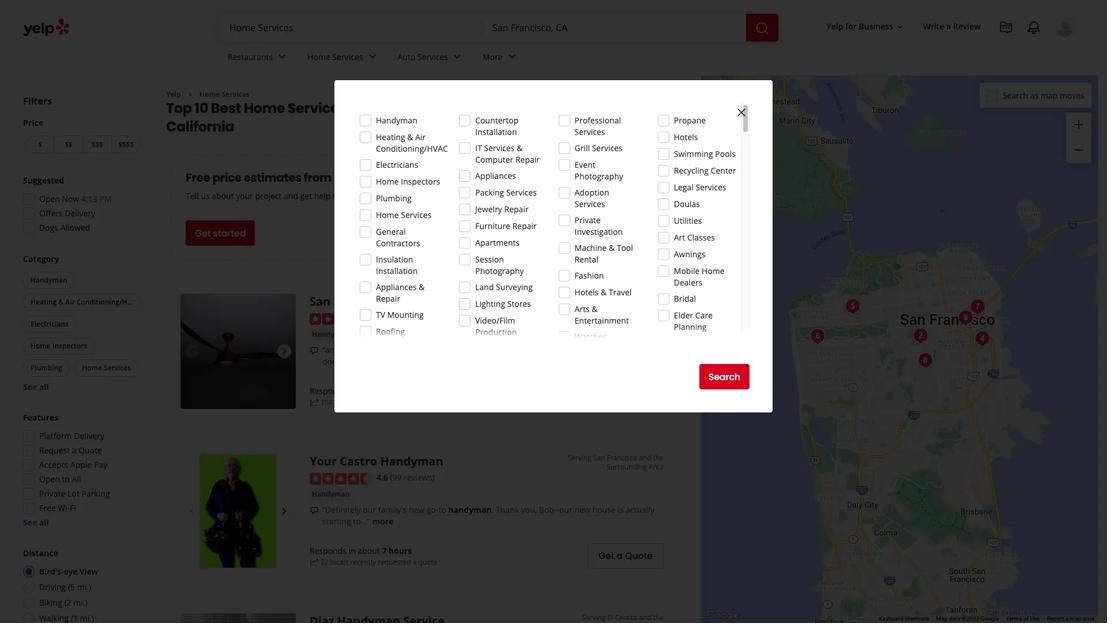 Task type: vqa. For each thing, say whether or not it's contained in the screenshot.
4.6 (99 reviews)
yes



Task type: locate. For each thing, give the bounding box(es) containing it.
hotels for hotels & travel
[[575, 287, 599, 298]]

1 horizontal spatial search
[[1003, 90, 1029, 101]]

keyboard shortcuts
[[880, 616, 930, 622]]

electricians inside group
[[31, 319, 69, 329]]

countertop installation
[[475, 115, 519, 137]]

1 vertical spatial open
[[39, 474, 60, 485]]

serving up arts
[[578, 293, 601, 303]]

0 vertical spatial see all
[[23, 381, 49, 392]]

stores
[[507, 298, 531, 309]]

roofing
[[376, 326, 405, 337]]

san mateo handyman link
[[310, 294, 437, 309]]

yelp for business
[[827, 21, 894, 32]]

to for "and would highly highly recommend to anyone that needs any done."
[[464, 344, 472, 355]]

services inside "professional services"
[[575, 126, 605, 137]]

and inside free price estimates from local handymen tell us about your project and get help from sponsored businesses.
[[284, 191, 298, 202]]

a inside button
[[617, 549, 623, 563]]

thank
[[496, 504, 519, 515]]

1 vertical spatial surrounding
[[607, 462, 647, 472]]

electricians up businesses.
[[376, 159, 418, 170]]

get left started
[[195, 227, 211, 240]]

1 open from the top
[[39, 193, 60, 204]]

16 trending v2 image left 154
[[310, 398, 319, 407]]

0 vertical spatial area
[[649, 303, 664, 312]]

it
[[475, 142, 482, 153]]

1 horizontal spatial yelp
[[827, 21, 844, 32]]

home services link for map 'region'
[[298, 42, 389, 75]]

home
[[308, 51, 330, 62], [200, 89, 220, 99], [244, 99, 285, 118], [376, 176, 399, 187], [376, 209, 399, 220], [702, 265, 725, 276], [31, 341, 51, 351], [82, 363, 102, 373]]

0 horizontal spatial hotels
[[575, 287, 599, 298]]

0 vertical spatial recently
[[354, 398, 380, 408]]

24 chevron down v2 image right auto services
[[451, 50, 464, 64]]

handyman button down 4.6 star rating image
[[310, 488, 352, 500]]

appliances
[[475, 170, 516, 181], [376, 282, 417, 292]]

appliances down insulation installation
[[376, 282, 417, 292]]

1 horizontal spatial get
[[599, 549, 615, 563]]

0 vertical spatial home inspectors
[[376, 176, 440, 187]]

inspectors inside search dialog
[[401, 176, 440, 187]]

quote inside group
[[79, 445, 102, 456]]

2 vertical spatial area
[[649, 622, 664, 623]]

heating & air conditioning/hvac up 'handymen'
[[376, 132, 448, 154]]

free inside group
[[39, 502, 56, 513]]

24 chevron down v2 image inside more link
[[505, 50, 519, 64]]

0 horizontal spatial quote
[[79, 445, 102, 456]]

1 horizontal spatial home inspectors
[[376, 176, 440, 187]]

installation inside 'countertop installation'
[[475, 126, 517, 137]]

None search field
[[220, 14, 781, 42]]

reviews) up electricians link
[[409, 312, 440, 323]]

a for get a quote
[[617, 549, 623, 563]]

platform delivery
[[39, 430, 104, 441]]

projects image
[[1000, 21, 1014, 35]]

private up investigation
[[575, 215, 601, 226]]

the for your castro handyman
[[653, 453, 664, 463]]

2 vertical spatial serving
[[582, 613, 606, 623]]

martin's handywork image
[[971, 327, 994, 350]]

0 horizontal spatial installation
[[376, 265, 418, 276]]

responds
[[310, 386, 347, 397], [310, 545, 347, 556]]

heating & air conditioning/hvac inside search dialog
[[376, 132, 448, 154]]

1 vertical spatial see
[[23, 517, 37, 528]]

about for responds in about
[[358, 386, 380, 397]]

0 horizontal spatial new
[[409, 504, 425, 515]]

zoom in image
[[1072, 118, 1086, 131]]

area inside serving el cerrito and the surrounding area
[[649, 622, 664, 623]]

legal
[[674, 182, 694, 193]]

quote down go-
[[418, 557, 437, 567]]

all for category
[[39, 381, 49, 392]]

plumbing down 'handymen'
[[376, 193, 412, 204]]

handyman
[[376, 115, 418, 126], [31, 275, 67, 285], [373, 294, 437, 309], [312, 329, 350, 339], [380, 454, 444, 469], [312, 489, 350, 499]]

1 horizontal spatial quote
[[625, 549, 653, 563]]

1 horizontal spatial mateo
[[617, 293, 637, 303]]

map region
[[632, 0, 1108, 623]]

area inside serving san francisco and the surrounding area
[[649, 462, 664, 472]]

electricians up home inspectors button
[[31, 319, 69, 329]]

0 vertical spatial installation
[[475, 126, 517, 137]]

see all button for category
[[23, 381, 49, 392]]

1 see from the top
[[23, 381, 37, 392]]

best
[[211, 99, 241, 118]]

home inspectors inside home inspectors button
[[31, 341, 87, 351]]

area left elder
[[649, 303, 664, 312]]

house
[[593, 504, 616, 515]]

& inside it services & computer repair
[[517, 142, 523, 153]]

ciarlo brothers furniture restoration image
[[967, 295, 990, 318]]

16 chevron right v2 image
[[186, 90, 195, 99]]

appliances for appliances
[[475, 170, 516, 181]]

handyman button for 1st handyman link from the top of the page
[[310, 329, 352, 340]]

serving inside serving san mateo and the surrounding area
[[578, 293, 601, 303]]

1 all from the top
[[39, 381, 49, 392]]

to
[[464, 344, 472, 355], [62, 474, 70, 485], [439, 504, 446, 515]]

a inside group
[[72, 445, 76, 456]]

home inspectors up businesses.
[[376, 176, 440, 187]]

to left handyman
[[439, 504, 446, 515]]

0 vertical spatial map
[[1041, 90, 1058, 101]]

0 vertical spatial mi.)
[[77, 581, 91, 592]]

1 vertical spatial to
[[62, 474, 70, 485]]

1 vertical spatial conditioning/hvac
[[77, 297, 141, 307]]

1 vertical spatial home inspectors
[[31, 341, 87, 351]]

area right cerrito on the right bottom
[[649, 622, 664, 623]]

the inside serving san mateo and the surrounding area
[[653, 293, 664, 303]]

see all up the features on the bottom left of the page
[[23, 381, 49, 392]]

2 see all button from the top
[[23, 517, 49, 528]]

1 vertical spatial search
[[709, 370, 741, 383]]

appliances inside the "appliances & repair"
[[376, 282, 417, 292]]

session
[[475, 254, 504, 265]]

1 horizontal spatial private
[[575, 215, 601, 226]]

search for search
[[709, 370, 741, 383]]

mateo up 4.8 star rating image
[[334, 294, 370, 309]]

slideshow element
[[181, 294, 296, 409], [181, 454, 296, 569]]

1 surrounding from the top
[[607, 303, 647, 312]]

and left get
[[284, 191, 298, 202]]

0 vertical spatial responds
[[310, 386, 347, 397]]

area for your castro handyman
[[649, 462, 664, 472]]

open for open now 4:13 pm
[[39, 193, 60, 204]]

get down house
[[599, 549, 615, 563]]

map left error
[[1070, 616, 1082, 622]]

2 our from the left
[[560, 504, 573, 515]]

from
[[304, 170, 332, 186], [333, 191, 351, 202]]

2 16 trending v2 image from the top
[[310, 558, 319, 567]]

electricians button inside group
[[23, 316, 76, 333]]

zoom out image
[[1072, 143, 1086, 157]]

area for san mateo handyman
[[649, 303, 664, 312]]

shortcuts
[[905, 616, 930, 622]]

1 vertical spatial recently
[[350, 557, 376, 567]]

1 horizontal spatial home services link
[[298, 42, 389, 75]]

2 area from the top
[[649, 462, 664, 472]]

4.8 star rating image
[[310, 313, 372, 325]]

inspectors up businesses.
[[401, 176, 440, 187]]

heating down category
[[31, 297, 57, 307]]

1 area from the top
[[649, 303, 664, 312]]

appliances down the computer at the left of page
[[475, 170, 516, 181]]

2 responds from the top
[[310, 545, 347, 556]]

starting
[[322, 516, 351, 527]]

& up mounting
[[419, 282, 425, 292]]

home services link for slideshow element for san mateo handyman
[[200, 89, 250, 99]]

heating & air conditioning/hvac up home inspectors button
[[31, 297, 141, 307]]

photography down 'session'
[[475, 265, 524, 276]]

serving left francisco
[[568, 453, 592, 463]]

0 horizontal spatial heating & air conditioning/hvac
[[31, 297, 141, 307]]

help
[[314, 191, 331, 202]]

the left bridal at the right
[[653, 293, 664, 303]]

2 see all from the top
[[23, 517, 49, 528]]

air down francisco,
[[415, 132, 426, 142]]

arts & entertainment
[[575, 303, 629, 326]]

appliances for appliances & repair
[[376, 282, 417, 292]]

2 the from the top
[[653, 453, 664, 463]]

get started button
[[186, 221, 255, 246]]

open up "offers"
[[39, 193, 60, 204]]

©2023
[[962, 616, 980, 622]]

installation down insulation
[[376, 265, 418, 276]]

0 vertical spatial get
[[195, 227, 211, 240]]

0 horizontal spatial our
[[363, 504, 376, 515]]

responds for responds in about
[[310, 386, 347, 397]]

24 chevron down v2 image
[[275, 50, 289, 64]]

handyman button for 2nd handyman link from the top
[[310, 488, 352, 500]]

open down accepts
[[39, 474, 60, 485]]

0 vertical spatial heating
[[376, 132, 405, 142]]

2 24 chevron down v2 image from the left
[[451, 50, 464, 64]]

$$$ button
[[83, 136, 111, 153]]

area inside serving san mateo and the surrounding area
[[649, 303, 664, 312]]

repair down packing services
[[504, 204, 529, 215]]

$$$$
[[118, 140, 134, 149]]

home inside mobile home dealers
[[702, 265, 725, 276]]

all for features
[[39, 517, 49, 528]]

0 vertical spatial free
[[186, 170, 210, 186]]

electricians button up home inspectors button
[[23, 316, 76, 333]]

adoption
[[575, 187, 609, 198]]

and inside serving san mateo and the surrounding area
[[639, 293, 652, 303]]

0 horizontal spatial home inspectors
[[31, 341, 87, 351]]

see for category
[[23, 381, 37, 392]]

16 trending v2 image
[[310, 398, 319, 407], [310, 558, 319, 567]]

all up the features on the bottom left of the page
[[39, 381, 49, 392]]

2 horizontal spatial to
[[464, 344, 472, 355]]

handyman link up the '"and'
[[310, 329, 352, 340]]

get inside button
[[599, 549, 615, 563]]

0 vertical spatial locals
[[334, 398, 353, 408]]

area right francisco
[[649, 462, 664, 472]]

0 horizontal spatial conditioning/hvac
[[77, 297, 141, 307]]

to..."
[[353, 516, 370, 527]]

0 horizontal spatial 24 chevron down v2 image
[[365, 50, 379, 64]]

plumbing inside group
[[31, 363, 62, 373]]

in up 154 locals recently requested a quote
[[349, 386, 356, 397]]

home services right 24 chevron down v2 icon
[[308, 51, 363, 62]]

surrounding inside serving san mateo and the surrounding area
[[607, 303, 647, 312]]

1 responds from the top
[[310, 386, 347, 397]]

home inside business categories element
[[308, 51, 330, 62]]

yelp for business button
[[822, 16, 910, 37]]

home services link right 16 chevron right v2 'image'
[[200, 89, 250, 99]]

group
[[1067, 112, 1092, 163], [20, 175, 143, 237], [21, 253, 144, 393], [20, 412, 143, 528]]

family's
[[378, 504, 407, 515]]

2 in from the top
[[349, 545, 356, 556]]

1 horizontal spatial conditioning/hvac
[[376, 143, 448, 154]]

plumbing down home inspectors button
[[31, 363, 62, 373]]

locals right 22
[[331, 557, 349, 567]]

0 vertical spatial delivery
[[65, 208, 95, 219]]

1 16 trending v2 image from the top
[[310, 398, 319, 407]]

2 horizontal spatial 24 chevron down v2 image
[[505, 50, 519, 64]]

16 trending v2 image left 22
[[310, 558, 319, 567]]

0 vertical spatial air
[[415, 132, 426, 142]]

restaurants
[[228, 51, 273, 62]]

22 locals recently requested a quote
[[321, 557, 437, 567]]

surrounding for your castro handyman
[[607, 462, 647, 472]]

services inside top 10 best home services near san francisco, california
[[288, 99, 346, 118]]

serving inside serving san francisco and the surrounding area
[[568, 453, 592, 463]]

1 horizontal spatial highly
[[392, 344, 414, 355]]

in for responds in about 7 hours
[[349, 545, 356, 556]]

yelp for yelp link at the top of the page
[[166, 89, 181, 99]]

requested down responds in about
[[382, 398, 415, 408]]

plumbing down 4.8
[[359, 329, 392, 339]]

1 horizontal spatial free
[[186, 170, 210, 186]]

to left the all
[[62, 474, 70, 485]]

responds for responds in about 7 hours
[[310, 545, 347, 556]]

map for moves
[[1041, 90, 1058, 101]]

quote down actually at bottom right
[[625, 549, 653, 563]]

quote inside button
[[625, 549, 653, 563]]

the right cerrito on the right bottom
[[653, 613, 664, 623]]

all down free wi-fi
[[39, 517, 49, 528]]

0 horizontal spatial plumbing button
[[23, 359, 70, 377]]

top 10 best home services near san francisco, california
[[166, 99, 486, 136]]

0 vertical spatial plumbing
[[376, 193, 412, 204]]

0 vertical spatial serving
[[578, 293, 601, 303]]

furniture
[[475, 220, 511, 231]]

home services up general
[[376, 209, 432, 220]]

and right cerrito on the right bottom
[[639, 613, 652, 623]]

serving san francisco and the surrounding area
[[568, 453, 664, 472]]

1 vertical spatial see all
[[23, 517, 49, 528]]

reviews) right (99
[[404, 472, 435, 483]]

bridal
[[674, 293, 696, 304]]

about
[[212, 191, 234, 202], [358, 386, 380, 397], [358, 545, 380, 556]]

responds up 154
[[310, 386, 347, 397]]

24 chevron down v2 image right 'more'
[[505, 50, 519, 64]]

0 horizontal spatial to
[[62, 474, 70, 485]]

hotels down fashion
[[575, 287, 599, 298]]

san up the arts & entertainment
[[603, 293, 615, 303]]

handyman down category
[[31, 275, 67, 285]]

& inside the "appliances & repair"
[[419, 282, 425, 292]]

land
[[475, 282, 494, 292]]

0 vertical spatial slideshow element
[[181, 294, 296, 409]]

2 see from the top
[[23, 517, 37, 528]]

responds up 22
[[310, 545, 347, 556]]

of
[[1024, 616, 1029, 622]]

yelp left 'for'
[[827, 21, 844, 32]]

recycling
[[674, 165, 709, 176]]

see up distance
[[23, 517, 37, 528]]

san left francisco
[[593, 453, 605, 463]]

user actions element
[[818, 14, 1092, 85]]

"and
[[322, 344, 340, 355]]

get inside "button"
[[195, 227, 211, 240]]

the inside serving san francisco and the surrounding area
[[653, 453, 664, 463]]

3 24 chevron down v2 image from the left
[[505, 50, 519, 64]]

dealers
[[674, 277, 703, 288]]

1 vertical spatial photography
[[475, 265, 524, 276]]

0 horizontal spatial your castro handyman image
[[181, 454, 296, 569]]

lighting stores
[[475, 298, 531, 309]]

1 slideshow element from the top
[[181, 294, 296, 409]]

previous image
[[185, 504, 199, 518]]

0 horizontal spatial map
[[1041, 90, 1058, 101]]

electricians for the rightmost electricians "button"
[[401, 329, 441, 339]]

a
[[947, 21, 952, 32], [417, 398, 421, 408], [72, 445, 76, 456], [617, 549, 623, 563], [413, 557, 417, 567], [1066, 616, 1069, 622]]

mateo inside serving san mateo and the surrounding area
[[617, 293, 637, 303]]

locals for 22
[[331, 557, 349, 567]]

machine
[[575, 242, 607, 253]]

rental
[[575, 254, 599, 265]]

to inside the "and would highly highly recommend to anyone that needs any done."
[[464, 344, 472, 355]]

driving
[[39, 581, 66, 592]]

hotels down the propane
[[674, 132, 698, 142]]

3 surrounding from the top
[[607, 622, 647, 623]]

1 vertical spatial hotels
[[575, 287, 599, 298]]

see all down free wi-fi
[[23, 517, 49, 528]]

asf clean team image
[[841, 294, 864, 318]]

2 surrounding from the top
[[607, 462, 647, 472]]

recently for 22
[[350, 557, 376, 567]]

3 area from the top
[[649, 622, 664, 623]]

home services inside business categories element
[[308, 51, 363, 62]]

recently for 154
[[354, 398, 380, 408]]

heating inside search dialog
[[376, 132, 405, 142]]

our up to..."
[[363, 504, 376, 515]]

1 the from the top
[[653, 293, 664, 303]]

plumbing button down 4.8
[[357, 329, 394, 340]]

see
[[23, 381, 37, 392], [23, 517, 37, 528]]

reviews) for your castro handyman
[[404, 472, 435, 483]]

private lot parking
[[39, 488, 110, 499]]

about right us
[[212, 191, 234, 202]]

our right bob-
[[560, 504, 573, 515]]

2 slideshow element from the top
[[181, 454, 296, 569]]

1 vertical spatial 16 trending v2 image
[[310, 558, 319, 567]]

map right as
[[1041, 90, 1058, 101]]

about up 154 locals recently requested a quote
[[358, 386, 380, 397]]

the right francisco
[[653, 453, 664, 463]]

handyman button up the '"and'
[[310, 329, 352, 340]]

services inside home services button
[[104, 363, 131, 373]]

hotels for hotels
[[674, 132, 698, 142]]

0 vertical spatial search
[[1003, 90, 1029, 101]]

swimming pools
[[674, 148, 736, 159]]

handyman button down category
[[23, 272, 75, 289]]

handyman link down 4.6 star rating image
[[310, 488, 352, 500]]

search
[[1003, 90, 1029, 101], [709, 370, 741, 383]]

jewelry repair
[[475, 204, 529, 215]]

1 vertical spatial inspectors
[[52, 341, 87, 351]]

arts
[[575, 303, 590, 314]]

filters
[[23, 95, 52, 107]]

0 horizontal spatial private
[[39, 488, 65, 499]]

0 vertical spatial open
[[39, 193, 60, 204]]

responds in about 7 hours
[[310, 545, 412, 556]]

group containing category
[[21, 253, 144, 393]]

free for wi-
[[39, 502, 56, 513]]

private inside private investigation
[[575, 215, 601, 226]]

plumbing button down home inspectors button
[[23, 359, 70, 377]]

home services inside search dialog
[[376, 209, 432, 220]]

0 vertical spatial handyman link
[[310, 329, 352, 340]]

yelp inside button
[[827, 21, 844, 32]]

home inside top 10 best home services near san francisco, california
[[244, 99, 285, 118]]

mounting
[[387, 309, 424, 320]]

slideshow element for your castro handyman
[[181, 454, 296, 569]]

services inside the auto services link
[[418, 51, 448, 62]]

home services link up "near"
[[298, 42, 389, 75]]

mateo up the arts & entertainment
[[617, 293, 637, 303]]

dogs allowed
[[39, 222, 90, 233]]

16 speech v2 image
[[310, 346, 319, 355]]

electricians button down 4.8 (246 reviews)
[[399, 329, 443, 340]]

request
[[39, 445, 70, 456]]

get a quote
[[599, 549, 653, 563]]

1 horizontal spatial our
[[560, 504, 573, 515]]

0 horizontal spatial search
[[709, 370, 741, 383]]

0 horizontal spatial get
[[195, 227, 211, 240]]

serving inside serving el cerrito and the surrounding area
[[582, 613, 606, 623]]

option group
[[20, 547, 143, 623]]

1 see all from the top
[[23, 381, 49, 392]]

pay
[[94, 459, 107, 470]]

1 vertical spatial locals
[[331, 557, 349, 567]]

requested down hours
[[378, 557, 411, 567]]

quote up the apple
[[79, 445, 102, 456]]

next image
[[277, 504, 291, 518]]

surrounding inside serving san francisco and the surrounding area
[[607, 462, 647, 472]]

in for responds in about
[[349, 386, 356, 397]]

& inside button
[[58, 297, 64, 307]]

air inside search dialog
[[415, 132, 426, 142]]

1 horizontal spatial photography
[[575, 171, 623, 182]]

1 see all button from the top
[[23, 381, 49, 392]]

1 vertical spatial free
[[39, 502, 56, 513]]

san up 4.8 star rating image
[[310, 294, 331, 309]]

plumbing button
[[357, 329, 394, 340], [23, 359, 70, 377]]

1 vertical spatial map
[[1070, 616, 1082, 622]]

close image
[[735, 105, 749, 119]]

private inside group
[[39, 488, 65, 499]]

1 in from the top
[[349, 386, 356, 397]]

mi.) right the (2
[[73, 597, 87, 608]]

as
[[1031, 90, 1039, 101]]

serving left 'el'
[[582, 613, 606, 623]]

1 horizontal spatial new
[[575, 504, 591, 515]]

0 vertical spatial about
[[212, 191, 234, 202]]

us
[[201, 191, 210, 202]]

to inside group
[[62, 474, 70, 485]]

16 speech v2 image
[[310, 506, 319, 515]]

0 horizontal spatial yelp
[[166, 89, 181, 99]]

private
[[575, 215, 601, 226], [39, 488, 65, 499]]

(5
[[68, 581, 75, 592]]

free left wi-
[[39, 502, 56, 513]]

driving (5 mi.)
[[39, 581, 91, 592]]

0 vertical spatial in
[[349, 386, 356, 397]]

1 horizontal spatial air
[[415, 132, 426, 142]]

0 vertical spatial see
[[23, 381, 37, 392]]

more link
[[372, 516, 394, 527]]

recommend
[[416, 344, 462, 355]]

1 24 chevron down v2 image from the left
[[365, 50, 379, 64]]

1 horizontal spatial to
[[439, 504, 446, 515]]

0 horizontal spatial air
[[65, 297, 75, 307]]

2 vertical spatial surrounding
[[607, 622, 647, 623]]

0 horizontal spatial free
[[39, 502, 56, 513]]

0 vertical spatial quote
[[422, 398, 441, 408]]

google image
[[704, 608, 742, 623]]

& down 'countertop installation'
[[517, 142, 523, 153]]

free inside free price estimates from local handymen tell us about your project and get help from sponsored businesses.
[[186, 170, 210, 186]]

24 chevron down v2 image
[[365, 50, 379, 64], [451, 50, 464, 64], [505, 50, 519, 64]]

0 vertical spatial from
[[304, 170, 332, 186]]

installation down countertop
[[475, 126, 517, 137]]

3 the from the top
[[653, 613, 664, 623]]

2 all from the top
[[39, 517, 49, 528]]

2 open from the top
[[39, 474, 60, 485]]

0 horizontal spatial inspectors
[[52, 341, 87, 351]]

elder
[[674, 310, 694, 321]]

1 vertical spatial home services link
[[200, 89, 250, 99]]

installation for insulation
[[376, 265, 418, 276]]

your castro handyman
[[310, 454, 444, 469]]

quote
[[422, 398, 441, 408], [418, 557, 437, 567]]

reviews) for san mateo handyman
[[409, 312, 440, 323]]

repair right the computer at the left of page
[[516, 154, 540, 165]]

that
[[504, 344, 519, 355]]

0 vertical spatial see all button
[[23, 381, 49, 392]]

quote for 22 locals recently requested a quote
[[418, 557, 437, 567]]

1 vertical spatial responds
[[310, 545, 347, 556]]

and inside serving el cerrito and the surrounding area
[[639, 613, 652, 623]]

0 vertical spatial your castro handyman image
[[909, 324, 932, 347]]

ace plumbing & rooter image
[[954, 306, 977, 329]]

area
[[649, 303, 664, 312], [649, 462, 664, 472], [649, 622, 664, 623]]

2 vertical spatial handyman button
[[310, 488, 352, 500]]

0 vertical spatial to
[[464, 344, 472, 355]]

0 horizontal spatial home services link
[[200, 89, 250, 99]]

1 new from the left
[[409, 504, 425, 515]]

1 vertical spatial the
[[653, 453, 664, 463]]

repair up tv in the left of the page
[[376, 293, 400, 304]]

legal services
[[674, 182, 727, 193]]

san right "near"
[[385, 99, 412, 118]]

2 new from the left
[[575, 504, 591, 515]]

see all button
[[23, 381, 49, 392], [23, 517, 49, 528]]

delivery up request a quote
[[74, 430, 104, 441]]

search inside search button
[[709, 370, 741, 383]]

0 vertical spatial the
[[653, 293, 664, 303]]

home services
[[308, 51, 363, 62], [200, 89, 250, 99], [376, 209, 432, 220], [82, 363, 131, 373]]

new left house
[[575, 504, 591, 515]]

1 vertical spatial reviews)
[[404, 472, 435, 483]]

is
[[618, 504, 624, 515]]

and inside serving san francisco and the surrounding area
[[639, 453, 652, 463]]

would
[[342, 344, 365, 355]]

business categories element
[[219, 42, 1076, 75]]

see up the features on the bottom left of the page
[[23, 381, 37, 392]]

hotels & travel
[[575, 287, 632, 298]]

francisco,
[[414, 99, 486, 118]]

& left the tool
[[609, 242, 615, 253]]

0 horizontal spatial from
[[304, 170, 332, 186]]

handyman down 4.6 star rating image
[[312, 489, 350, 499]]

24 chevron down v2 image inside the auto services link
[[451, 50, 464, 64]]

delivery down open now 4:13 pm at top
[[65, 208, 95, 219]]

auto services
[[398, 51, 448, 62]]

inspectors up home services button
[[52, 341, 87, 351]]

free up tell
[[186, 170, 210, 186]]

your castro handyman image
[[909, 324, 932, 347], [181, 454, 296, 569]]

map
[[937, 616, 948, 622]]

adoption services
[[575, 187, 609, 209]]

recently down "responds in about 7 hours"
[[350, 557, 376, 567]]

& right arts
[[592, 303, 598, 314]]

1 vertical spatial air
[[65, 297, 75, 307]]

1 horizontal spatial hotels
[[674, 132, 698, 142]]



Task type: describe. For each thing, give the bounding box(es) containing it.
and for serving el cerrito and the surrounding area
[[639, 613, 652, 623]]

a for report a map error
[[1066, 616, 1069, 622]]

category
[[23, 253, 59, 264]]

2 handyman link from the top
[[310, 488, 352, 500]]

more
[[372, 516, 394, 527]]

0 vertical spatial handyman button
[[23, 272, 75, 289]]

& inside machine & tool rental
[[609, 242, 615, 253]]

serving for san mateo handyman
[[578, 293, 601, 303]]

your castro handyman link
[[310, 454, 444, 469]]

for
[[846, 21, 857, 32]]

inspectors inside button
[[52, 341, 87, 351]]

requested for 22 locals recently requested a quote
[[378, 557, 411, 567]]

open now 4:13 pm
[[39, 193, 112, 204]]

delivery for offers delivery
[[65, 208, 95, 219]]

a for write a review
[[947, 21, 952, 32]]

sponsored
[[353, 191, 394, 202]]

locals for 154
[[334, 398, 353, 408]]

4.6
[[377, 472, 388, 483]]

repair inside it services & computer repair
[[516, 154, 540, 165]]

option group containing distance
[[20, 547, 143, 623]]

doulas
[[674, 198, 700, 209]]

restaurants link
[[219, 42, 298, 75]]

$ button
[[25, 136, 54, 153]]

slideshow element for san mateo handyman
[[181, 294, 296, 409]]

the inside serving el cerrito and the surrounding area
[[653, 613, 664, 623]]

private for private investigation
[[575, 215, 601, 226]]

photography for session
[[475, 265, 524, 276]]

new inside . thank you, bob--our new house is actually starting to..."
[[575, 504, 591, 515]]

suggested
[[23, 175, 64, 186]]

and for serving san mateo and the surrounding area
[[639, 293, 652, 303]]

our inside . thank you, bob--our new house is actually starting to..."
[[560, 504, 573, 515]]

furniture repair
[[475, 220, 537, 231]]

handyman up the '"and'
[[312, 329, 350, 339]]

handyman up 4.8 (246 reviews)
[[373, 294, 437, 309]]

electricians for electricians "button" in group
[[31, 319, 69, 329]]

packing
[[475, 187, 504, 198]]

services inside adoption services
[[575, 198, 605, 209]]

& left travel
[[601, 287, 607, 298]]

16 chevron down v2 image
[[896, 22, 905, 32]]

mobile home dealers
[[674, 265, 725, 288]]

conditioning/hvac inside button
[[77, 297, 141, 307]]

yelp link
[[166, 89, 181, 99]]

requested for 154 locals recently requested a quote
[[382, 398, 415, 408]]

map for error
[[1070, 616, 1082, 622]]

san inside top 10 best home services near san francisco, california
[[385, 99, 412, 118]]

air inside heating & air conditioning/hvac button
[[65, 297, 75, 307]]

see for features
[[23, 517, 37, 528]]

1 horizontal spatial electricians button
[[399, 329, 443, 340]]

next image
[[277, 345, 291, 358]]

san inside serving san francisco and the surrounding area
[[593, 453, 605, 463]]

home services right 16 chevron right v2 'image'
[[200, 89, 250, 99]]

(246
[[390, 312, 406, 323]]

care
[[696, 310, 713, 321]]

group containing features
[[20, 412, 143, 528]]

quote for 154 locals recently requested a quote
[[422, 398, 441, 408]]

private for private lot parking
[[39, 488, 65, 499]]

error
[[1083, 616, 1095, 622]]

24 chevron down v2 image for auto services
[[451, 50, 464, 64]]

watches
[[575, 331, 607, 342]]

keyboard shortcuts button
[[880, 615, 930, 623]]

1 highly from the left
[[367, 344, 389, 355]]

home services inside button
[[82, 363, 131, 373]]

tool
[[617, 242, 633, 253]]

started
[[213, 227, 246, 240]]

about for responds in about 7 hours
[[358, 545, 380, 556]]

24 chevron down v2 image for home services
[[365, 50, 379, 64]]

it services & computer repair
[[475, 142, 540, 165]]

pools
[[716, 148, 736, 159]]

4:13
[[81, 193, 97, 204]]

san mateo handyman
[[310, 294, 437, 309]]

surrounding for san mateo handyman
[[607, 303, 647, 312]]

& inside heating & air conditioning/hvac
[[407, 132, 413, 142]]

general sf image
[[806, 324, 829, 348]]

1 our from the left
[[363, 504, 376, 515]]

handyman up '4.6 (99 reviews)'
[[380, 454, 444, 469]]

insulation
[[376, 254, 413, 265]]

dogs
[[39, 222, 58, 233]]

video/film
[[475, 315, 515, 326]]

handyman inside search dialog
[[376, 115, 418, 126]]

surveying
[[496, 282, 533, 292]]

near
[[349, 99, 382, 118]]

keyboard
[[880, 616, 904, 622]]

countertop
[[475, 115, 519, 126]]

photography for event
[[575, 171, 623, 182]]

get for get a quote
[[599, 549, 615, 563]]

quote for request a quote
[[79, 445, 102, 456]]

get started
[[195, 227, 246, 240]]

"and would highly highly recommend to anyone that needs any done."
[[322, 344, 562, 367]]

1 handyman link from the top
[[310, 329, 352, 340]]

home inspectors inside search dialog
[[376, 176, 440, 187]]

heating & air conditioning/hvac button
[[23, 294, 142, 311]]

previous image
[[185, 345, 199, 358]]

free price estimates from local handymen image
[[549, 183, 607, 241]]

handyman inside group
[[31, 275, 67, 285]]

mi.) for biking (2 mi.)
[[73, 597, 87, 608]]

.
[[492, 504, 494, 515]]

installation for countertop
[[475, 126, 517, 137]]

see all for features
[[23, 517, 49, 528]]

grill services
[[575, 142, 623, 153]]

mi.) for driving (5 mi.)
[[77, 581, 91, 592]]

pm
[[99, 193, 112, 204]]

san inside serving san mateo and the surrounding area
[[603, 293, 615, 303]]

price group
[[23, 117, 143, 156]]

lot
[[67, 488, 79, 499]]

group containing suggested
[[20, 175, 143, 237]]

elder care planning
[[674, 310, 713, 332]]

serving for your castro handyman
[[568, 453, 592, 463]]

anyone
[[474, 344, 502, 355]]

sort:
[[572, 105, 590, 116]]

serving el cerrito and the surrounding area
[[582, 613, 664, 623]]

fashion
[[575, 270, 604, 281]]

tv mounting
[[376, 309, 424, 320]]

see all for category
[[23, 381, 49, 392]]

heating inside button
[[31, 297, 57, 307]]

1 horizontal spatial your castro handyman image
[[909, 324, 932, 347]]

swimming
[[674, 148, 713, 159]]

and for serving san francisco and the surrounding area
[[639, 453, 652, 463]]

lighting
[[475, 298, 505, 309]]

more
[[483, 51, 503, 62]]

search as map moves
[[1003, 90, 1085, 101]]

search image
[[756, 21, 770, 35]]

conditioning/hvac inside search dialog
[[376, 143, 448, 154]]

free wi-fi
[[39, 502, 76, 513]]

4.6 star rating image
[[310, 473, 372, 484]]

to for "definitely our family's new go-to handyman
[[439, 504, 446, 515]]

any
[[546, 344, 560, 355]]

about inside free price estimates from local handymen tell us about your project and get help from sponsored businesses.
[[212, 191, 234, 202]]

see all button for features
[[23, 517, 49, 528]]

services inside home services link
[[333, 51, 363, 62]]

quote for get a quote
[[625, 549, 653, 563]]

yelp for yelp for business
[[827, 21, 844, 32]]

24 chevron down v2 image for more
[[505, 50, 519, 64]]

notifications image
[[1027, 21, 1041, 35]]

16 trending v2 image for 154
[[310, 398, 319, 407]]

production
[[475, 327, 517, 337]]

event photography
[[575, 159, 623, 182]]

0 horizontal spatial mateo
[[334, 294, 370, 309]]

1 vertical spatial plumbing
[[359, 329, 392, 339]]

bob-
[[539, 504, 557, 515]]

heating & air conditioning/hvac inside button
[[31, 297, 141, 307]]

project
[[255, 191, 282, 202]]

utilities
[[674, 215, 702, 226]]

session photography
[[475, 254, 524, 276]]

hours
[[389, 545, 412, 556]]

appliances & repair
[[376, 282, 425, 304]]

16 trending v2 image for 22
[[310, 558, 319, 567]]

samantha huang - corcoran icon properties image
[[914, 349, 937, 372]]

repair inside the "appliances & repair"
[[376, 293, 400, 304]]

services inside it services & computer repair
[[484, 142, 515, 153]]

fi
[[70, 502, 76, 513]]

2 highly from the left
[[392, 344, 414, 355]]

plumbing inside search dialog
[[376, 193, 412, 204]]

the for san mateo handyman
[[653, 293, 664, 303]]

search for search as map moves
[[1003, 90, 1029, 101]]

cerrito
[[615, 613, 637, 623]]

computer
[[475, 154, 514, 165]]

view
[[80, 566, 98, 577]]

& inside the arts & entertainment
[[592, 303, 598, 314]]

businesses.
[[396, 191, 439, 202]]

local
[[334, 170, 362, 186]]

home services button
[[74, 359, 138, 377]]

1 vertical spatial plumbing button
[[23, 359, 70, 377]]

surrounding inside serving el cerrito and the surrounding area
[[607, 622, 647, 623]]

a for request a quote
[[72, 445, 76, 456]]

packing services
[[475, 187, 537, 198]]

francisco
[[607, 453, 637, 463]]

154
[[321, 398, 333, 408]]

$$
[[65, 140, 73, 149]]

1 horizontal spatial plumbing button
[[357, 329, 394, 340]]

4.8 (246 reviews)
[[377, 312, 440, 323]]

auto
[[398, 51, 416, 62]]

apartments
[[475, 237, 520, 248]]

get for get started
[[195, 227, 211, 240]]

free for price
[[186, 170, 210, 186]]

offers
[[39, 208, 63, 219]]

electricians inside search dialog
[[376, 159, 418, 170]]

delivery for platform delivery
[[74, 430, 104, 441]]

search dialog
[[0, 0, 1108, 623]]

top
[[166, 99, 192, 118]]

castro
[[340, 454, 377, 469]]

repair down jewelry repair
[[513, 220, 537, 231]]

parking
[[81, 488, 110, 499]]

1 horizontal spatial from
[[333, 191, 351, 202]]

san mateo handyman image
[[181, 294, 296, 409]]

open for open to all
[[39, 474, 60, 485]]

apple
[[70, 459, 92, 470]]

california
[[166, 117, 234, 136]]



